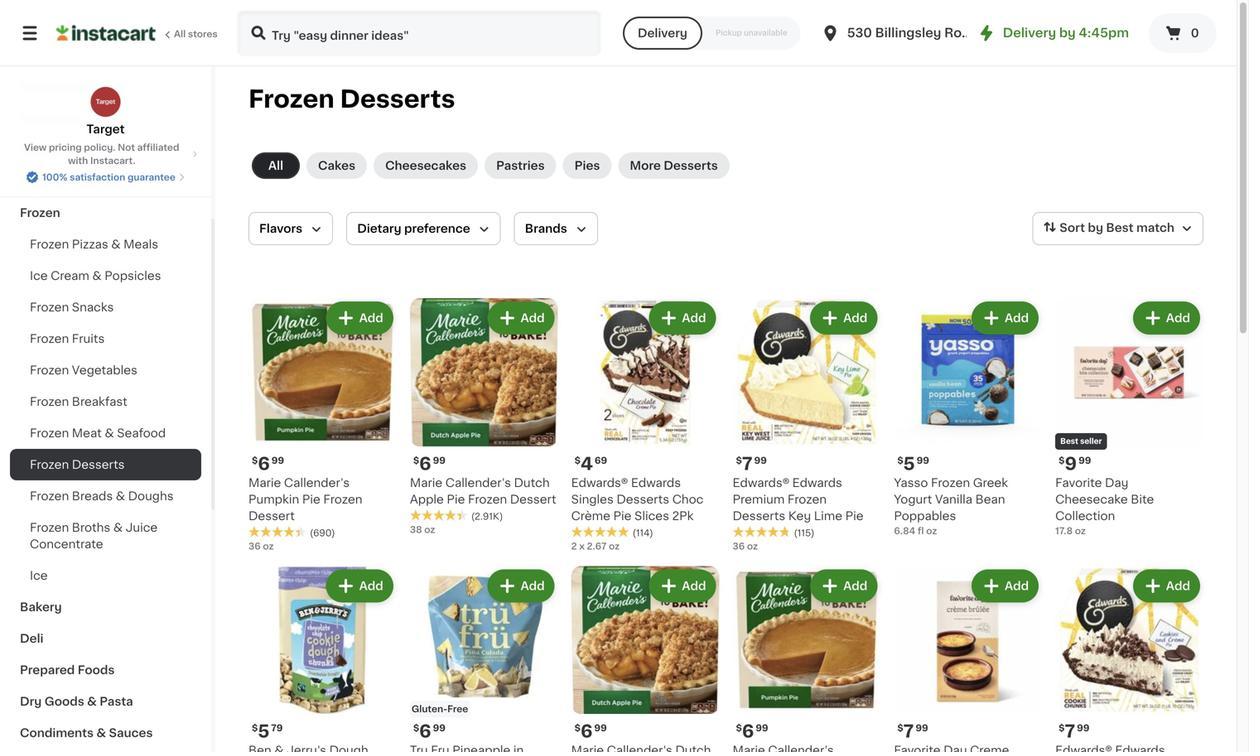 Task type: vqa. For each thing, say whether or not it's contained in the screenshot.
Breakfast
yes



Task type: locate. For each thing, give the bounding box(es) containing it.
by right sort
[[1088, 222, 1103, 234]]

by left 4:45pm at the right of page
[[1059, 27, 1076, 39]]

edwards inside edwards® edwards singles desserts choc crème pie slices 2pk
[[631, 477, 681, 489]]

frozen up concentrate
[[30, 522, 69, 533]]

dry goods & pasta
[[20, 696, 133, 707]]

36 oz for 6
[[249, 542, 274, 551]]

dessert down dutch
[[510, 494, 556, 505]]

0 vertical spatial snacks
[[20, 176, 63, 187]]

edwards up 'lime'
[[792, 477, 842, 489]]

ice cream & popsicles
[[30, 270, 161, 282]]

delivery inside delivery by 4:45pm link
[[1003, 27, 1056, 39]]

pie right 'lime'
[[845, 510, 864, 522]]

100% satisfaction guarantee
[[42, 173, 176, 182]]

frozen breakfast
[[30, 396, 127, 408]]

0 vertical spatial all
[[174, 29, 186, 39]]

desserts down premium
[[733, 510, 785, 522]]

edwards
[[792, 477, 842, 489], [631, 477, 681, 489]]

frozen up (2.91k)
[[468, 494, 507, 505]]

0 horizontal spatial frozen desserts
[[30, 459, 125, 470]]

edwards inside "edwards® edwards premium frozen desserts key lime pie"
[[792, 477, 842, 489]]

all inside all link
[[268, 160, 283, 171]]

frozen down frozen breakfast
[[30, 427, 69, 439]]

seafood up with on the top of page
[[66, 144, 116, 156]]

meat down frozen breakfast
[[72, 427, 102, 439]]

dessert inside the marie callender's dutch apple pie frozen dessert
[[510, 494, 556, 505]]

36 down pumpkin
[[249, 542, 261, 551]]

dietary preference
[[357, 223, 470, 234]]

99
[[272, 456, 284, 465], [754, 456, 767, 465], [433, 456, 446, 465], [917, 456, 929, 465], [1079, 456, 1091, 465], [756, 724, 768, 733], [433, 724, 446, 733], [594, 724, 607, 733], [916, 724, 928, 733], [1077, 724, 1090, 733]]

$
[[252, 456, 258, 465], [736, 456, 742, 465], [413, 456, 419, 465], [575, 456, 581, 465], [897, 456, 903, 465], [1059, 456, 1065, 465], [252, 724, 258, 733], [736, 724, 742, 733], [413, 724, 419, 733], [575, 724, 581, 733], [897, 724, 903, 733], [1059, 724, 1065, 733]]

2 edwards® from the left
[[571, 477, 628, 489]]

0 vertical spatial dessert
[[510, 494, 556, 505]]

7
[[742, 455, 753, 472], [903, 723, 914, 740], [1065, 723, 1075, 740]]

marie up apple
[[410, 477, 442, 489]]

6
[[258, 455, 270, 472], [419, 455, 431, 472], [742, 723, 754, 740], [419, 723, 431, 740], [581, 723, 593, 740]]

by for sort
[[1088, 222, 1103, 234]]

99 inside the $ 9 99
[[1079, 456, 1091, 465]]

1 horizontal spatial callender's
[[445, 477, 511, 489]]

1 vertical spatial snacks
[[72, 302, 114, 313]]

1 horizontal spatial frozen desserts
[[249, 87, 455, 111]]

ice for ice
[[30, 570, 48, 581]]

all inside all stores link
[[174, 29, 186, 39]]

0 vertical spatial best
[[1106, 222, 1134, 234]]

edwards® for 4
[[571, 477, 628, 489]]

0 horizontal spatial dessert
[[249, 510, 295, 522]]

marie inside marie callender's pumpkin pie frozen dessert
[[249, 477, 281, 489]]

0 vertical spatial 5
[[903, 455, 915, 472]]

17.8
[[1055, 526, 1073, 535]]

pie inside marie callender's pumpkin pie frozen dessert
[[302, 494, 320, 505]]

1 horizontal spatial snacks
[[72, 302, 114, 313]]

1 horizontal spatial 36 oz
[[733, 542, 758, 551]]

ice left cream
[[30, 270, 48, 282]]

frozen left breads
[[30, 490, 69, 502]]

1 horizontal spatial delivery
[[1003, 27, 1056, 39]]

36
[[249, 542, 261, 551], [733, 542, 745, 551]]

callender's inside the marie callender's dutch apple pie frozen dessert
[[445, 477, 511, 489]]

$ inside $ 5 99
[[897, 456, 903, 465]]

1 36 from the left
[[249, 542, 261, 551]]

frozen down frozen vegetables
[[30, 396, 69, 408]]

(114)
[[633, 528, 653, 537]]

1 horizontal spatial 36
[[733, 542, 745, 551]]

1 horizontal spatial 7
[[903, 723, 914, 740]]

meat & seafood link
[[10, 134, 201, 166]]

oz right 38
[[424, 525, 435, 534]]

deli
[[20, 633, 43, 644]]

& left pasta
[[87, 696, 97, 707]]

marie up pumpkin
[[249, 477, 281, 489]]

snacks down view
[[20, 176, 63, 187]]

6.84
[[894, 526, 915, 535]]

0 vertical spatial frozen desserts
[[249, 87, 455, 111]]

& right breads
[[116, 490, 125, 502]]

target logo image
[[90, 86, 121, 118]]

2 36 from the left
[[733, 542, 745, 551]]

frozen inside "link"
[[30, 302, 69, 313]]

1 ice from the top
[[30, 270, 48, 282]]

4:45pm
[[1079, 27, 1129, 39]]

& right cream
[[92, 270, 102, 282]]

1 horizontal spatial best
[[1106, 222, 1134, 234]]

edwards® up singles on the left bottom
[[571, 477, 628, 489]]

instacart logo image
[[56, 23, 156, 43]]

36 down premium
[[733, 542, 745, 551]]

seafood down frozen breakfast link
[[117, 427, 166, 439]]

36 oz down pumpkin
[[249, 542, 274, 551]]

& down with on the top of page
[[66, 176, 76, 187]]

100%
[[42, 173, 67, 182]]

ice link
[[10, 560, 201, 591]]

2 marie from the left
[[410, 477, 442, 489]]

frozen fruits
[[30, 333, 105, 345]]

0 button
[[1149, 13, 1217, 53]]

0 horizontal spatial meat
[[20, 144, 51, 156]]

condiments
[[20, 727, 94, 739]]

dessert down pumpkin
[[249, 510, 295, 522]]

0 vertical spatial by
[[1059, 27, 1076, 39]]

popsicles
[[105, 270, 161, 282]]

all
[[174, 29, 186, 39], [268, 160, 283, 171]]

by inside 'field'
[[1088, 222, 1103, 234]]

None search field
[[237, 10, 601, 56]]

edwards® for 7
[[733, 477, 790, 489]]

1 vertical spatial ice
[[30, 570, 48, 581]]

36 for 7
[[733, 542, 745, 551]]

36 oz down premium
[[733, 542, 758, 551]]

pie up (690)
[[302, 494, 320, 505]]

0 vertical spatial ice
[[30, 270, 48, 282]]

oz down premium
[[747, 542, 758, 551]]

all stores
[[174, 29, 218, 39]]

snacks
[[20, 176, 63, 187], [72, 302, 114, 313]]

1 vertical spatial frozen desserts
[[30, 459, 125, 470]]

1 marie from the left
[[249, 477, 281, 489]]

& left meals
[[111, 239, 121, 250]]

bakery link
[[10, 591, 201, 623]]

1 vertical spatial seafood
[[117, 427, 166, 439]]

best for best match
[[1106, 222, 1134, 234]]

desserts
[[340, 87, 455, 111], [664, 160, 718, 171], [72, 459, 125, 470], [617, 494, 669, 505], [733, 510, 785, 522]]

1 vertical spatial dessert
[[249, 510, 295, 522]]

ice inside ice cream & popsicles link
[[30, 270, 48, 282]]

pastries
[[496, 160, 545, 171]]

frozen inside "link"
[[30, 490, 69, 502]]

best inside 'field'
[[1106, 222, 1134, 234]]

callender's
[[284, 477, 350, 489], [445, 477, 511, 489]]

edwards®
[[733, 477, 790, 489], [571, 477, 628, 489]]

frozen link
[[10, 197, 201, 229]]

all for all stores
[[174, 29, 186, 39]]

(690)
[[310, 528, 335, 537]]

best seller
[[1060, 438, 1102, 445]]

frozen up all link
[[249, 87, 334, 111]]

0
[[1191, 27, 1199, 39]]

1 edwards from the left
[[792, 477, 842, 489]]

$ 7 99
[[736, 455, 767, 472], [897, 723, 928, 740], [1059, 723, 1090, 740]]

frozen desserts up "cakes"
[[249, 87, 455, 111]]

marie callender's pumpkin pie frozen dessert
[[249, 477, 362, 522]]

frozen desserts inside frozen desserts link
[[30, 459, 125, 470]]

edwards up 'slices'
[[631, 477, 681, 489]]

edwards for 4
[[631, 477, 681, 489]]

product group
[[249, 298, 397, 553], [410, 298, 558, 536], [571, 298, 719, 553], [733, 298, 881, 553], [894, 298, 1042, 537], [1055, 298, 1204, 537], [249, 566, 397, 752], [410, 566, 558, 752], [571, 566, 719, 752], [733, 566, 881, 752], [894, 566, 1042, 752], [1055, 566, 1204, 752]]

gluten-free
[[412, 705, 468, 714]]

all left "cakes"
[[268, 160, 283, 171]]

1 horizontal spatial all
[[268, 160, 283, 171]]

(2.91k)
[[471, 512, 503, 521]]

& left "eggs"
[[55, 81, 65, 93]]

1 vertical spatial by
[[1088, 222, 1103, 234]]

& left juice
[[113, 522, 123, 533]]

1 callender's from the left
[[284, 477, 350, 489]]

pie left 'slices'
[[613, 510, 632, 522]]

delivery for delivery by 4:45pm
[[1003, 27, 1056, 39]]

0 horizontal spatial seafood
[[66, 144, 116, 156]]

callender's up (2.91k)
[[445, 477, 511, 489]]

edwards® inside edwards® edwards singles desserts choc crème pie slices 2pk
[[571, 477, 628, 489]]

edwards® inside "edwards® edwards premium frozen desserts key lime pie"
[[733, 477, 790, 489]]

frozen up key
[[788, 494, 827, 505]]

frozen down frozen meat & seafood at the left of the page
[[30, 459, 69, 470]]

0 horizontal spatial 36
[[249, 542, 261, 551]]

& inside meat & seafood link
[[53, 144, 63, 156]]

Best match Sort by field
[[1032, 212, 1204, 245]]

by
[[1059, 27, 1076, 39], [1088, 222, 1103, 234]]

all left the stores at the left top
[[174, 29, 186, 39]]

bean
[[975, 494, 1005, 505]]

seafood
[[66, 144, 116, 156], [117, 427, 166, 439]]

frozen breakfast link
[[10, 386, 201, 417]]

singles
[[571, 494, 614, 505]]

brands button
[[514, 212, 598, 245]]

oz right fl
[[926, 526, 937, 535]]

snacks & candy link
[[10, 166, 201, 197]]

5 up the yasso
[[903, 455, 915, 472]]

delivery inside button
[[638, 27, 687, 39]]

0 horizontal spatial best
[[1060, 438, 1078, 445]]

& inside condiments & sauces link
[[96, 727, 106, 739]]

1 horizontal spatial 5
[[903, 455, 915, 472]]

desserts down search field
[[340, 87, 455, 111]]

frozen desserts
[[249, 87, 455, 111], [30, 459, 125, 470]]

frozen down 100% on the top of the page
[[20, 207, 60, 219]]

fl
[[918, 526, 924, 535]]

& inside "snacks & candy" link
[[66, 176, 76, 187]]

5 left 79
[[258, 723, 269, 740]]

36 oz
[[249, 542, 274, 551], [733, 542, 758, 551]]

broths
[[72, 522, 110, 533]]

best left seller
[[1060, 438, 1078, 445]]

desserts right more
[[664, 160, 718, 171]]

best left match
[[1106, 222, 1134, 234]]

delivery for delivery
[[638, 27, 687, 39]]

1 vertical spatial 5
[[258, 723, 269, 740]]

frozen meat & seafood link
[[10, 417, 201, 449]]

by for delivery
[[1059, 27, 1076, 39]]

snacks down ice cream & popsicles
[[72, 302, 114, 313]]

0 horizontal spatial all
[[174, 29, 186, 39]]

oz inside favorite day cheesecake bite collection 17.8 oz
[[1075, 526, 1086, 535]]

& inside 'frozen pizzas & meals' link
[[111, 239, 121, 250]]

edwards® edwards premium frozen desserts key lime pie
[[733, 477, 864, 522]]

0 horizontal spatial 7
[[742, 455, 753, 472]]

1 horizontal spatial edwards®
[[733, 477, 790, 489]]

0 horizontal spatial by
[[1059, 27, 1076, 39]]

2 ice from the top
[[30, 570, 48, 581]]

1 36 oz from the left
[[249, 542, 274, 551]]

0 horizontal spatial marie
[[249, 477, 281, 489]]

0 horizontal spatial edwards®
[[571, 477, 628, 489]]

ice
[[30, 270, 48, 282], [30, 570, 48, 581]]

79
[[271, 724, 283, 733]]

yogurt
[[894, 494, 932, 505]]

desserts up 'slices'
[[617, 494, 669, 505]]

2 edwards from the left
[[631, 477, 681, 489]]

1 vertical spatial best
[[1060, 438, 1078, 445]]

1 horizontal spatial $ 7 99
[[897, 723, 928, 740]]

best inside product group
[[1060, 438, 1078, 445]]

oz right 2.67
[[609, 542, 620, 551]]

callender's inside marie callender's pumpkin pie frozen dessert
[[284, 477, 350, 489]]

& down frozen breakfast link
[[105, 427, 114, 439]]

meat up 100% on the top of the page
[[20, 144, 51, 156]]

desserts inside edwards® edwards singles desserts choc crème pie slices 2pk
[[617, 494, 669, 505]]

1 horizontal spatial marie
[[410, 477, 442, 489]]

1 edwards® from the left
[[733, 477, 790, 489]]

0 horizontal spatial edwards
[[631, 477, 681, 489]]

Search field
[[239, 12, 600, 55]]

& right view
[[53, 144, 63, 156]]

road
[[944, 27, 978, 39]]

marie inside the marie callender's dutch apple pie frozen dessert
[[410, 477, 442, 489]]

2 horizontal spatial 7
[[1065, 723, 1075, 740]]

ice up bakery
[[30, 570, 48, 581]]

breads
[[72, 490, 113, 502]]

99 inside $ 5 99
[[917, 456, 929, 465]]

edwards® up premium
[[733, 477, 790, 489]]

frozen down frozen snacks
[[30, 333, 69, 345]]

&
[[55, 81, 65, 93], [53, 144, 63, 156], [66, 176, 76, 187], [111, 239, 121, 250], [92, 270, 102, 282], [105, 427, 114, 439], [116, 490, 125, 502], [113, 522, 123, 533], [87, 696, 97, 707], [96, 727, 106, 739]]

1 horizontal spatial dessert
[[510, 494, 556, 505]]

oz down collection
[[1075, 526, 1086, 535]]

0 horizontal spatial 36 oz
[[249, 542, 274, 551]]

frozen desserts up breads
[[30, 459, 125, 470]]

36 for 6
[[249, 542, 261, 551]]

& left 'sauces'
[[96, 727, 106, 739]]

& inside dairy & eggs link
[[55, 81, 65, 93]]

dairy & eggs
[[20, 81, 97, 93]]

ice inside the ice link
[[30, 570, 48, 581]]

2 callender's from the left
[[445, 477, 511, 489]]

0 horizontal spatial 5
[[258, 723, 269, 740]]

0 horizontal spatial delivery
[[638, 27, 687, 39]]

frozen snacks link
[[10, 292, 201, 323]]

seller
[[1080, 438, 1102, 445]]

2 36 oz from the left
[[733, 542, 758, 551]]

1 horizontal spatial meat
[[72, 427, 102, 439]]

$ inside $ 4 69
[[575, 456, 581, 465]]

best
[[1106, 222, 1134, 234], [1060, 438, 1078, 445]]

callender's up pumpkin
[[284, 477, 350, 489]]

edwards® edwards singles desserts choc crème pie slices 2pk
[[571, 477, 704, 522]]

breakfast
[[72, 396, 127, 408]]

pie right apple
[[447, 494, 465, 505]]

frozen up (690)
[[323, 494, 362, 505]]

frozen up frozen fruits
[[30, 302, 69, 313]]

frozen up vanilla
[[931, 477, 970, 489]]

0 vertical spatial seafood
[[66, 144, 116, 156]]

oz
[[424, 525, 435, 534], [926, 526, 937, 535], [1075, 526, 1086, 535], [263, 542, 274, 551], [747, 542, 758, 551], [609, 542, 620, 551]]

x
[[579, 542, 585, 551]]

1 vertical spatial all
[[268, 160, 283, 171]]

0 horizontal spatial callender's
[[284, 477, 350, 489]]

5
[[903, 455, 915, 472], [258, 723, 269, 740]]

concentrate
[[30, 538, 103, 550]]

1 horizontal spatial by
[[1088, 222, 1103, 234]]

1 horizontal spatial edwards
[[792, 477, 842, 489]]

1 horizontal spatial seafood
[[117, 427, 166, 439]]

satisfaction
[[70, 173, 125, 182]]

sort by
[[1060, 222, 1103, 234]]

delivery button
[[623, 17, 702, 50]]



Task type: describe. For each thing, give the bounding box(es) containing it.
& inside ice cream & popsicles link
[[92, 270, 102, 282]]

product group containing 9
[[1055, 298, 1204, 537]]

desserts inside "edwards® edwards premium frozen desserts key lime pie"
[[733, 510, 785, 522]]

38
[[410, 525, 422, 534]]

free
[[447, 705, 468, 714]]

marie for marie callender's pumpkin pie frozen dessert
[[249, 477, 281, 489]]

seafood inside meat & seafood link
[[66, 144, 116, 156]]

frozen breads & doughs
[[30, 490, 174, 502]]

frozen inside the frozen broths & juice concentrate
[[30, 522, 69, 533]]

4
[[581, 455, 593, 472]]

with
[[68, 156, 88, 165]]

delivery by 4:45pm
[[1003, 27, 1129, 39]]

pie inside the marie callender's dutch apple pie frozen dessert
[[447, 494, 465, 505]]

seafood inside frozen meat & seafood link
[[117, 427, 166, 439]]

flavors button
[[249, 212, 333, 245]]

vanilla
[[935, 494, 973, 505]]

frozen inside "edwards® edwards premium frozen desserts key lime pie"
[[788, 494, 827, 505]]

target link
[[87, 86, 125, 138]]

not
[[118, 143, 135, 152]]

frozen inside marie callender's pumpkin pie frozen dessert
[[323, 494, 362, 505]]

0 horizontal spatial $ 7 99
[[736, 455, 767, 472]]

pasta
[[100, 696, 133, 707]]

guarantee
[[128, 173, 176, 182]]

$ inside $ 5 79
[[252, 724, 258, 733]]

2
[[571, 542, 577, 551]]

1 vertical spatial meat
[[72, 427, 102, 439]]

dietary
[[357, 223, 401, 234]]

pies
[[575, 160, 600, 171]]

beverages
[[20, 113, 83, 124]]

all link
[[252, 152, 300, 179]]

dutch
[[514, 477, 550, 489]]

9
[[1065, 455, 1077, 472]]

frozen inside the marie callender's dutch apple pie frozen dessert
[[468, 494, 507, 505]]

dietary preference button
[[346, 212, 501, 245]]

all stores link
[[56, 10, 219, 56]]

view pricing policy. not affiliated with instacart.
[[24, 143, 179, 165]]

0 vertical spatial meat
[[20, 144, 51, 156]]

pies link
[[563, 152, 612, 179]]

pie inside edwards® edwards singles desserts choc crème pie slices 2pk
[[613, 510, 632, 522]]

(115)
[[794, 528, 815, 537]]

ice for ice cream & popsicles
[[30, 270, 48, 282]]

36 oz for 7
[[733, 542, 758, 551]]

& inside frozen meat & seafood link
[[105, 427, 114, 439]]

best match
[[1106, 222, 1175, 234]]

poppables
[[894, 510, 956, 522]]

5 for $ 5 99
[[903, 455, 915, 472]]

530 billingsley road
[[847, 27, 978, 39]]

lime
[[814, 510, 842, 522]]

all for all
[[268, 160, 283, 171]]

cakes link
[[306, 152, 367, 179]]

meat & seafood
[[20, 144, 116, 156]]

38 oz
[[410, 525, 435, 534]]

5 for $ 5 79
[[258, 723, 269, 740]]

& inside the frozen broths & juice concentrate
[[113, 522, 123, 533]]

& inside dry goods & pasta link
[[87, 696, 97, 707]]

day
[[1105, 477, 1129, 489]]

product group containing 4
[[571, 298, 719, 553]]

more desserts
[[630, 160, 718, 171]]

callender's for frozen
[[284, 477, 350, 489]]

frozen broths & juice concentrate link
[[10, 512, 201, 560]]

pumpkin
[[249, 494, 299, 505]]

frozen breads & doughs link
[[10, 480, 201, 512]]

2pk
[[672, 510, 694, 522]]

edwards for 7
[[792, 477, 842, 489]]

more desserts link
[[618, 152, 730, 179]]

frozen inside yasso frozen greek yogurt vanilla bean poppables 6.84 fl oz
[[931, 477, 970, 489]]

dessert inside marie callender's pumpkin pie frozen dessert
[[249, 510, 295, 522]]

yasso frozen greek yogurt vanilla bean poppables 6.84 fl oz
[[894, 477, 1008, 535]]

frozen up cream
[[30, 239, 69, 250]]

oz down pumpkin
[[263, 542, 274, 551]]

deli link
[[10, 623, 201, 654]]

$ 4 69
[[575, 455, 607, 472]]

cakes
[[318, 160, 355, 171]]

best for best seller
[[1060, 438, 1078, 445]]

2 x 2.67 oz
[[571, 542, 620, 551]]

dry goods & pasta link
[[10, 686, 201, 717]]

service type group
[[623, 17, 801, 50]]

dairy
[[20, 81, 52, 93]]

$ inside the $ 9 99
[[1059, 456, 1065, 465]]

policy.
[[84, 143, 116, 152]]

frozen down frozen fruits
[[30, 364, 69, 376]]

favorite day cheesecake bite collection 17.8 oz
[[1055, 477, 1154, 535]]

foods
[[78, 664, 115, 676]]

2 horizontal spatial $ 7 99
[[1059, 723, 1090, 740]]

$ 5 99
[[897, 455, 929, 472]]

530 billingsley road button
[[821, 10, 978, 56]]

69
[[595, 456, 607, 465]]

target
[[87, 123, 125, 135]]

$ 5 79
[[252, 723, 283, 740]]

choc
[[672, 494, 704, 505]]

frozen pizzas & meals
[[30, 239, 158, 250]]

meals
[[124, 239, 158, 250]]

frozen broths & juice concentrate
[[30, 522, 158, 550]]

beverages link
[[10, 103, 201, 134]]

bite
[[1131, 494, 1154, 505]]

cheesecakes link
[[374, 152, 478, 179]]

crème
[[571, 510, 610, 522]]

100% satisfaction guarantee button
[[26, 167, 185, 184]]

candy
[[79, 176, 118, 187]]

frozen snacks
[[30, 302, 114, 313]]

instacart.
[[90, 156, 135, 165]]

dry
[[20, 696, 42, 707]]

oz inside yasso frozen greek yogurt vanilla bean poppables 6.84 fl oz
[[926, 526, 937, 535]]

prepared foods
[[20, 664, 115, 676]]

frozen pizzas & meals link
[[10, 229, 201, 260]]

snacks inside "link"
[[72, 302, 114, 313]]

brands
[[525, 223, 567, 234]]

yasso
[[894, 477, 928, 489]]

key
[[788, 510, 811, 522]]

desserts down frozen meat & seafood at the left of the page
[[72, 459, 125, 470]]

2.67
[[587, 542, 607, 551]]

frozen meat & seafood
[[30, 427, 166, 439]]

frozen vegetables link
[[10, 355, 201, 386]]

0 horizontal spatial snacks
[[20, 176, 63, 187]]

frozen fruits link
[[10, 323, 201, 355]]

cheesecake
[[1055, 494, 1128, 505]]

sort
[[1060, 222, 1085, 234]]

collection
[[1055, 510, 1115, 522]]

pie inside "edwards® edwards premium frozen desserts key lime pie"
[[845, 510, 864, 522]]

callender's for pie
[[445, 477, 511, 489]]

eggs
[[67, 81, 97, 93]]

marie for marie callender's dutch apple pie frozen dessert
[[410, 477, 442, 489]]

prepared foods link
[[10, 654, 201, 686]]

$ 9 99
[[1059, 455, 1091, 472]]

sauces
[[109, 727, 153, 739]]

pastries link
[[485, 152, 556, 179]]

stores
[[188, 29, 218, 39]]

& inside frozen breads & doughs "link"
[[116, 490, 125, 502]]



